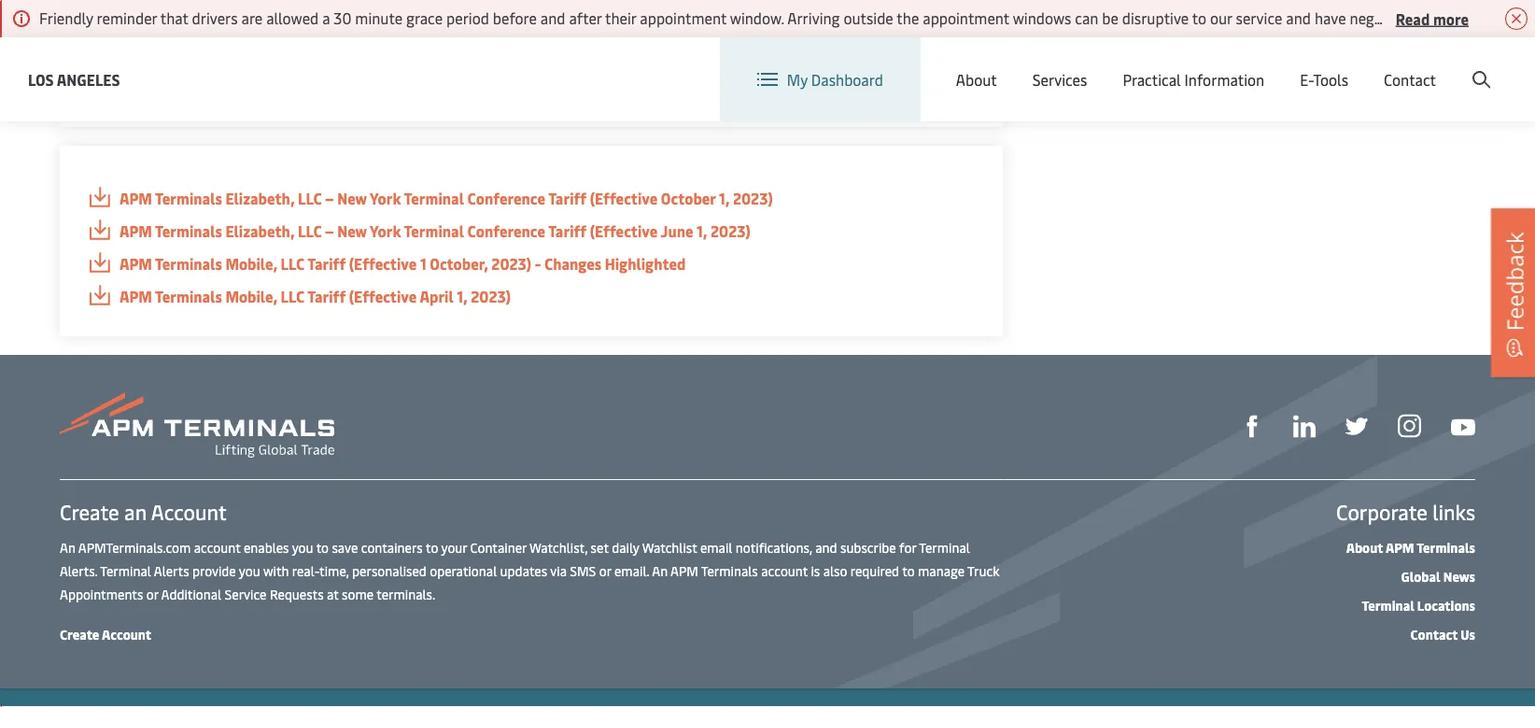Task type: locate. For each thing, give the bounding box(es) containing it.
0 vertical spatial -
[[302, 12, 308, 32]]

drivers left are at the top left of page
[[192, 8, 238, 28]]

instagram image
[[1398, 414, 1421, 438]]

york up apm terminals elizabeth, llc – new york terminal conference tariff (effective june 1, 2023)
[[370, 188, 401, 208]]

0 horizontal spatial drivers
[[192, 8, 238, 28]]

2 – from the top
[[325, 221, 334, 241]]

1 down south florida container terminal llc tariff (effective 1 october, 2023) - changes highlighted link
[[489, 77, 495, 97]]

you up the service
[[239, 561, 260, 579]]

login / create account
[[1349, 55, 1500, 75]]

0 horizontal spatial -
[[302, 12, 308, 32]]

drivers right on
[[1488, 8, 1534, 28]]

locations
[[1418, 596, 1476, 614]]

1 florida from the top
[[164, 44, 213, 64]]

2 new from the top
[[337, 221, 367, 241]]

changes down apm terminals elizabeth, llc – new york terminal conference tariff (effective june 1, 2023) link
[[544, 254, 602, 274]]

appointment right the their on the top
[[640, 8, 727, 28]]

1 vertical spatial los
[[28, 69, 54, 89]]

1 horizontal spatial or
[[599, 561, 611, 579]]

0 vertical spatial 1
[[489, 44, 495, 64]]

location
[[1058, 55, 1116, 75]]

0 vertical spatial global
[[1175, 55, 1218, 75]]

mobile, inside 'link'
[[225, 286, 277, 306]]

1 vertical spatial york
[[370, 221, 401, 241]]

2 vertical spatial october,
[[430, 254, 488, 274]]

october, for 2023)
[[498, 44, 557, 64]]

0 horizontal spatial about
[[956, 69, 997, 89]]

30
[[334, 8, 352, 28]]

facebook image
[[1241, 415, 1264, 437]]

an up alerts.
[[60, 538, 75, 556]]

0 horizontal spatial changes
[[544, 254, 602, 274]]

updates
[[500, 561, 547, 579]]

0 vertical spatial elizabeth,
[[225, 188, 295, 208]]

and left sep
[[541, 8, 566, 28]]

1 vertical spatial mobile,
[[225, 286, 277, 306]]

email.
[[615, 561, 649, 579]]

elizabeth, for apm terminals elizabeth, llc – new york terminal conference tariff (effective october 1, 2023)
[[225, 188, 295, 208]]

1 south from the top
[[120, 44, 161, 64]]

tariff
[[458, 12, 496, 32], [376, 44, 414, 64], [376, 77, 414, 97], [548, 188, 587, 208], [548, 221, 587, 241], [307, 254, 346, 274], [307, 286, 346, 306]]

fill 44 link
[[1346, 412, 1368, 437]]

1 conference from the top
[[467, 188, 545, 208]]

terminal locations link
[[1362, 596, 1476, 614]]

1 horizontal spatial appointment
[[923, 8, 1010, 28]]

with
[[263, 561, 289, 579]]

apm terminals elizabeth, llc – new york terminal conference tariff (effective october 1, 2023) link
[[88, 187, 976, 210]]

1 horizontal spatial drivers
[[1488, 8, 1534, 28]]

disruptive
[[1122, 8, 1189, 28]]

0 vertical spatial york
[[370, 188, 401, 208]]

(effective down period
[[418, 44, 485, 64]]

grace
[[406, 8, 443, 28]]

tools
[[1313, 69, 1349, 89]]

sms
[[570, 561, 596, 579]]

1 vertical spatial container
[[216, 77, 283, 97]]

1 vertical spatial account
[[151, 498, 227, 525]]

0 horizontal spatial global
[[1175, 55, 1218, 75]]

apm for apm terminals mobile, llc tariff (effective 1 october, 2023) - changes highlighted
[[120, 254, 152, 274]]

to left your
[[426, 538, 438, 556]]

create left an
[[60, 498, 119, 525]]

south
[[120, 44, 161, 64], [120, 77, 161, 97]]

2 vertical spatial -
[[535, 254, 541, 274]]

an
[[60, 538, 75, 556], [652, 561, 668, 579]]

october, down "apm terminals pacific llc - los angeles terminal tariff (effective sep 1, 2023)" link
[[498, 44, 557, 64]]

an down watchlist
[[652, 561, 668, 579]]

2 vertical spatial container
[[470, 538, 527, 556]]

1 horizontal spatial about
[[1346, 538, 1383, 556]]

1 horizontal spatial and
[[815, 538, 837, 556]]

account down appointments
[[102, 625, 151, 643]]

my dashboard button
[[757, 37, 883, 121]]

2 horizontal spatial and
[[1286, 8, 1311, 28]]

1 vertical spatial changes
[[544, 254, 602, 274]]

october
[[661, 188, 716, 208]]

0 vertical spatial contact
[[1384, 69, 1436, 89]]

some
[[342, 585, 374, 602]]

0 vertical spatial container
[[216, 44, 283, 64]]

account up provide
[[194, 538, 240, 556]]

set
[[591, 538, 609, 556]]

that
[[160, 8, 188, 28]]

0 horizontal spatial appointment
[[640, 8, 727, 28]]

notifications,
[[736, 538, 812, 556]]

to
[[1192, 8, 1207, 28], [316, 538, 329, 556], [426, 538, 438, 556], [902, 561, 915, 579]]

1 down before
[[489, 44, 495, 64]]

2 conference from the top
[[467, 221, 545, 241]]

0 vertical spatial highlighted
[[673, 44, 754, 64]]

changes down the their on the top
[[613, 44, 670, 64]]

highlighted down june
[[605, 254, 686, 274]]

florida for south florida container terminal llc tariff (effective 1 october, 2022)
[[164, 77, 213, 97]]

1 down apm terminals elizabeth, llc – new york terminal conference tariff (effective june 1, 2023)
[[420, 254, 426, 274]]

more
[[1434, 8, 1469, 28]]

about button
[[956, 37, 997, 121]]

2023)
[[613, 12, 653, 32], [560, 44, 600, 64], [733, 188, 773, 208], [711, 221, 751, 241], [492, 254, 532, 274], [471, 286, 511, 306]]

angeles down friendly
[[57, 69, 120, 89]]

1 vertical spatial 1
[[489, 77, 495, 97]]

1 horizontal spatial changes
[[613, 44, 670, 64]]

0 horizontal spatial and
[[541, 8, 566, 28]]

llc
[[275, 12, 298, 32], [349, 44, 373, 64], [349, 77, 373, 97], [298, 188, 322, 208], [298, 221, 322, 241], [281, 254, 305, 274], [281, 286, 305, 306]]

2 elizabeth, from the top
[[225, 221, 295, 241]]

october, for 2022)
[[498, 77, 557, 97]]

0 vertical spatial new
[[337, 188, 367, 208]]

1 vertical spatial conference
[[467, 221, 545, 241]]

and left have
[[1286, 8, 1311, 28]]

october, up april
[[430, 254, 488, 274]]

truck
[[968, 561, 1000, 579]]

account down notifications,
[[761, 561, 808, 579]]

to down for
[[902, 561, 915, 579]]

via
[[550, 561, 567, 579]]

apm for apm terminals mobile, llc tariff (effective april 1, 2023)
[[120, 286, 152, 306]]

1 vertical spatial an
[[652, 561, 668, 579]]

0 vertical spatial south
[[120, 44, 161, 64]]

– for apm terminals elizabeth, llc – new york terminal conference tariff (effective october 1, 2023)
[[325, 188, 334, 208]]

1 vertical spatial or
[[146, 585, 158, 602]]

create down appointments
[[60, 625, 99, 643]]

close alert image
[[1506, 7, 1528, 30]]

and up also
[[815, 538, 837, 556]]

angeles right 'a'
[[337, 12, 392, 32]]

conference inside 'link'
[[467, 188, 545, 208]]

- left 'a'
[[302, 12, 308, 32]]

1 vertical spatial contact
[[1411, 625, 1458, 643]]

mobile,
[[225, 254, 277, 274], [225, 286, 277, 306]]

2 horizontal spatial -
[[603, 44, 610, 64]]

elizabeth,
[[225, 188, 295, 208], [225, 221, 295, 241]]

1 for 2022)
[[489, 77, 495, 97]]

0 vertical spatial about
[[956, 69, 997, 89]]

0 vertical spatial an
[[60, 538, 75, 556]]

practical information
[[1123, 69, 1265, 89]]

0 vertical spatial angeles
[[337, 12, 392, 32]]

be
[[1102, 8, 1119, 28]]

new for apm terminals elizabeth, llc – new york terminal conference tariff (effective june 1, 2023)
[[337, 221, 367, 241]]

tariff down apm terminals elizabeth, llc – new york terminal conference tariff (effective october 1, 2023) 'link'
[[548, 221, 587, 241]]

news
[[1444, 567, 1476, 585]]

2 mobile, from the top
[[225, 286, 277, 306]]

0 vertical spatial los
[[311, 12, 334, 32]]

1 vertical spatial florida
[[164, 77, 213, 97]]

watchlist,
[[530, 538, 588, 556]]

or right sms
[[599, 561, 611, 579]]

terminals for apm terminals mobile, llc tariff (effective 1 october, 2023) - changes highlighted
[[155, 254, 222, 274]]

highlighted down window. on the top
[[673, 44, 754, 64]]

conference down apm terminals elizabeth, llc – new york terminal conference tariff (effective october 1, 2023) 'link'
[[467, 221, 545, 241]]

1 vertical spatial create
[[60, 498, 119, 525]]

0 vertical spatial florida
[[164, 44, 213, 64]]

york up apm terminals mobile, llc tariff (effective 1 october, 2023) - changes highlighted
[[370, 221, 401, 241]]

tariff up south florida container terminal llc tariff (effective 1 october, 2023) - changes highlighted
[[458, 12, 496, 32]]

about left switch
[[956, 69, 997, 89]]

e-tools
[[1300, 69, 1349, 89]]

apm terminals pacific llc - los angeles terminal tariff (effective sep 1, 2023)
[[120, 12, 653, 32]]

feedback button
[[1492, 209, 1535, 377]]

april
[[420, 286, 454, 306]]

contact button
[[1384, 37, 1436, 121]]

october, down south florida container terminal llc tariff (effective 1 october, 2023) - changes highlighted link
[[498, 77, 557, 97]]

june
[[661, 221, 693, 241]]

1 horizontal spatial account
[[761, 561, 808, 579]]

new inside 'link'
[[337, 188, 367, 208]]

practical information button
[[1123, 37, 1265, 121]]

0 vertical spatial mobile,
[[225, 254, 277, 274]]

create right /
[[1398, 55, 1442, 75]]

apm
[[120, 12, 152, 32], [120, 188, 152, 208], [120, 221, 152, 241], [120, 254, 152, 274], [120, 286, 152, 306], [1386, 538, 1414, 556], [671, 561, 698, 579]]

los left minute
[[311, 12, 334, 32]]

1 horizontal spatial global
[[1402, 567, 1441, 585]]

impacts
[[1411, 8, 1464, 28]]

october, inside south florida container terminal llc tariff (effective 1 october, 2023) - changes highlighted link
[[498, 44, 557, 64]]

are
[[241, 8, 263, 28]]

terminals for apm terminals pacific llc - los angeles terminal tariff (effective sep 1, 2023)
[[155, 12, 222, 32]]

read more
[[1396, 8, 1469, 28]]

menu
[[1222, 55, 1260, 75]]

1 york from the top
[[370, 188, 401, 208]]

- down apm terminals elizabeth, llc – new york terminal conference tariff (effective june 1, 2023) link
[[535, 254, 541, 274]]

tariff up the apm terminals mobile, llc tariff (effective april 1, 2023)
[[307, 254, 346, 274]]

drivers
[[192, 8, 238, 28], [1488, 8, 1534, 28]]

llc for apm terminals pacific llc - los angeles terminal tariff (effective sep 1, 2023)
[[275, 12, 298, 32]]

e-
[[1300, 69, 1314, 89]]

account down on
[[1445, 55, 1500, 75]]

elizabeth, inside 'link'
[[225, 188, 295, 208]]

south for south florida container terminal llc tariff (effective 1 october, 2022)
[[120, 77, 161, 97]]

1 vertical spatial account
[[761, 561, 808, 579]]

0 vertical spatial account
[[1445, 55, 1500, 75]]

alerts
[[154, 561, 189, 579]]

services button
[[1033, 37, 1087, 121]]

mobile, for apm terminals mobile, llc tariff (effective 1 october, 2023) - changes highlighted
[[225, 254, 277, 274]]

2 york from the top
[[370, 221, 401, 241]]

required
[[851, 561, 899, 579]]

0 vertical spatial create
[[1398, 55, 1442, 75]]

0 vertical spatial or
[[599, 561, 611, 579]]

1 vertical spatial –
[[325, 221, 334, 241]]

about down corporate
[[1346, 538, 1383, 556]]

2 south from the top
[[120, 77, 161, 97]]

0 vertical spatial –
[[325, 188, 334, 208]]

or down alerts
[[146, 585, 158, 602]]

enables
[[244, 538, 289, 556]]

1 vertical spatial you
[[239, 561, 260, 579]]

2022)
[[560, 77, 600, 97]]

negative
[[1350, 8, 1407, 28]]

1, right june
[[697, 221, 707, 241]]

apm terminals elizabeth, llc – new york terminal conference tariff (effective june 1, 2023) link
[[88, 219, 976, 243]]

- down the their on the top
[[603, 44, 610, 64]]

1 mobile, from the top
[[225, 254, 277, 274]]

/
[[1389, 55, 1395, 75]]

and inside the an apmterminals.com account enables you to save containers to your container watchlist, set daily watchlist email notifications, and subscribe for terminal alerts. terminal alerts provide you with real-time, personalised operational updates via sms or email. an apm terminals account is also required to manage truck appointments or additional service requests at some terminals.
[[815, 538, 837, 556]]

container for south florida container terminal llc tariff (effective 1 october, 2022)
[[216, 77, 283, 97]]

terminals
[[155, 12, 222, 32], [155, 188, 222, 208], [155, 221, 222, 241], [155, 254, 222, 274], [155, 286, 222, 306], [1417, 538, 1476, 556], [701, 561, 758, 579]]

1 horizontal spatial angeles
[[337, 12, 392, 32]]

– inside 'link'
[[325, 188, 334, 208]]

service
[[225, 585, 267, 602]]

my dashboard
[[787, 69, 883, 89]]

south florida container terminal llc tariff (effective 1 october, 2022) link
[[88, 76, 976, 99]]

and
[[541, 8, 566, 28], [1286, 8, 1311, 28], [815, 538, 837, 556]]

contact for contact
[[1384, 69, 1436, 89]]

0 vertical spatial october,
[[498, 44, 557, 64]]

los down friendly
[[28, 69, 54, 89]]

1 horizontal spatial you
[[292, 538, 313, 556]]

1 vertical spatial global
[[1402, 567, 1441, 585]]

october, inside south florida container terminal llc tariff (effective 1 october, 2022) link
[[498, 77, 557, 97]]

1,
[[599, 12, 610, 32], [719, 188, 730, 208], [697, 221, 707, 241], [457, 286, 468, 306]]

conference
[[467, 188, 545, 208], [467, 221, 545, 241]]

contact for contact us
[[1411, 625, 1458, 643]]

0 horizontal spatial angeles
[[57, 69, 120, 89]]

1 vertical spatial elizabeth,
[[225, 221, 295, 241]]

2023) down october
[[711, 221, 751, 241]]

1 – from the top
[[325, 188, 334, 208]]

0 horizontal spatial or
[[146, 585, 158, 602]]

watchlist
[[642, 538, 697, 556]]

apm terminals mobile, llc tariff (effective 1 october, 2023) - changes highlighted
[[120, 254, 686, 274]]

conference up apm terminals elizabeth, llc – new york terminal conference tariff (effective june 1, 2023) link
[[467, 188, 545, 208]]

appointment right the
[[923, 8, 1010, 28]]

1 elizabeth, from the top
[[225, 188, 295, 208]]

york inside 'link'
[[370, 188, 401, 208]]

2 vertical spatial account
[[102, 625, 151, 643]]

1 vertical spatial south
[[120, 77, 161, 97]]

about for about
[[956, 69, 997, 89]]

–
[[325, 188, 334, 208], [325, 221, 334, 241]]

0 vertical spatial account
[[194, 538, 240, 556]]

global inside button
[[1175, 55, 1218, 75]]

apm terminals mobile, llc tariff (effective april 1, 2023)
[[120, 286, 511, 306]]

1 new from the top
[[337, 188, 367, 208]]

create an account
[[60, 498, 227, 525]]

2 florida from the top
[[164, 77, 213, 97]]

0 vertical spatial conference
[[467, 188, 545, 208]]

1 horizontal spatial -
[[535, 254, 541, 274]]

0 horizontal spatial los
[[28, 69, 54, 89]]

read more button
[[1396, 7, 1469, 30]]

2 vertical spatial create
[[60, 625, 99, 643]]

1 vertical spatial new
[[337, 221, 367, 241]]

1 vertical spatial october,
[[498, 77, 557, 97]]

global menu button
[[1134, 37, 1279, 93]]

global news
[[1402, 567, 1476, 585]]

corporate links
[[1336, 498, 1476, 525]]

you up the real-
[[292, 538, 313, 556]]

0 vertical spatial changes
[[613, 44, 670, 64]]

container inside the an apmterminals.com account enables you to save containers to your container watchlist, set daily watchlist email notifications, and subscribe for terminal alerts. terminal alerts provide you with real-time, personalised operational updates via sms or email. an apm terminals account is also required to manage truck appointments or additional service requests at some terminals.
[[470, 538, 527, 556]]

conference for june
[[467, 221, 545, 241]]

1 vertical spatial about
[[1346, 538, 1383, 556]]

account right an
[[151, 498, 227, 525]]

apm terminals mobile, llc tariff (effective april 1, 2023) link
[[88, 285, 976, 308]]

2023) down apm terminals elizabeth, llc – new york terminal conference tariff (effective june 1, 2023) link
[[492, 254, 532, 274]]

global menu
[[1175, 55, 1260, 75]]

0 horizontal spatial account
[[194, 538, 240, 556]]

youtube image
[[1451, 419, 1476, 436]]



Task type: vqa. For each thing, say whether or not it's contained in the screenshot.
vessels
no



Task type: describe. For each thing, give the bounding box(es) containing it.
2 vertical spatial 1
[[420, 254, 426, 274]]

period
[[446, 8, 489, 28]]

october, inside apm terminals mobile, llc tariff (effective 1 october, 2023) - changes highlighted link
[[430, 254, 488, 274]]

apmt footer logo image
[[60, 392, 334, 458]]

manage
[[918, 561, 965, 579]]

an apmterminals.com account enables you to save containers to your container watchlist, set daily watchlist email notifications, and subscribe for terminal alerts. terminal alerts provide you with real-time, personalised operational updates via sms or email. an apm terminals account is also required to manage truck appointments or additional service requests at some terminals.
[[60, 538, 1000, 602]]

conference for october
[[467, 188, 545, 208]]

login / create account link
[[1314, 37, 1500, 92]]

2023) right the after
[[613, 12, 653, 32]]

practical
[[1123, 69, 1181, 89]]

linkedin image
[[1294, 415, 1316, 437]]

terminals.
[[377, 585, 435, 602]]

llc for apm terminals elizabeth, llc – new york terminal conference tariff (effective october 1, 2023)
[[298, 188, 322, 208]]

florida for south florida container terminal llc tariff (effective 1 october, 2023) - changes highlighted
[[164, 44, 213, 64]]

2023) up 2022)
[[560, 44, 600, 64]]

friendly
[[39, 8, 93, 28]]

south florida container terminal llc tariff (effective 1 october, 2023) - changes highlighted link
[[88, 43, 976, 66]]

create for create account
[[60, 625, 99, 643]]

subscribe
[[841, 538, 896, 556]]

feedback
[[1499, 232, 1530, 331]]

instagram link
[[1398, 412, 1421, 438]]

operational
[[430, 561, 497, 579]]

terminals for apm terminals mobile, llc tariff (effective april 1, 2023)
[[155, 286, 222, 306]]

sep
[[571, 12, 596, 32]]

switch
[[1010, 55, 1054, 75]]

for
[[900, 538, 916, 556]]

tariff down apm terminals pacific llc - los angeles terminal tariff (effective sep 1, 2023)
[[376, 44, 414, 64]]

linkedin__x28_alt_x29__3_ link
[[1294, 412, 1316, 437]]

apm terminals mobile, llc tariff (effective 1 october, 2023) - changes highlighted link
[[88, 252, 976, 276]]

minute
[[355, 8, 403, 28]]

your
[[441, 538, 467, 556]]

new for apm terminals elizabeth, llc – new york terminal conference tariff (effective october 1, 2023)
[[337, 188, 367, 208]]

shape link
[[1241, 412, 1264, 437]]

e-tools button
[[1300, 37, 1349, 121]]

1, right sep
[[599, 12, 610, 32]]

containers
[[361, 538, 423, 556]]

(effective down south florida container terminal llc tariff (effective 1 october, 2023) - changes highlighted
[[418, 77, 485, 97]]

global news link
[[1402, 567, 1476, 585]]

friendly reminder that drivers are allowed a 30 minute grace period before and after their appointment window. arriving outside the appointment windows can be disruptive to our service and have negative impacts on drivers 
[[39, 8, 1535, 28]]

real-
[[292, 561, 320, 579]]

can
[[1075, 8, 1099, 28]]

1, right october
[[719, 188, 730, 208]]

container for south florida container terminal llc tariff (effective 1 october, 2023) - changes highlighted
[[216, 44, 283, 64]]

apm terminals elizabeth, llc – new york terminal conference tariff (effective june 1, 2023)
[[120, 221, 751, 241]]

(effective up south florida container terminal llc tariff (effective 1 october, 2023) - changes highlighted link
[[500, 12, 567, 32]]

about apm terminals
[[1346, 538, 1476, 556]]

about for about apm terminals
[[1346, 538, 1383, 556]]

– for apm terminals elizabeth, llc – new york terminal conference tariff (effective june 1, 2023)
[[325, 221, 334, 241]]

1 vertical spatial -
[[603, 44, 610, 64]]

corporate
[[1336, 498, 1428, 525]]

1 drivers from the left
[[192, 8, 238, 28]]

(effective down apm terminals mobile, llc tariff (effective 1 october, 2023) - changes highlighted
[[349, 286, 417, 306]]

on
[[1467, 8, 1484, 28]]

you tube link
[[1451, 413, 1476, 437]]

apm for apm terminals pacific llc - los angeles terminal tariff (effective sep 1, 2023)
[[120, 12, 152, 32]]

allowed
[[266, 8, 319, 28]]

their
[[605, 8, 636, 28]]

llc for apm terminals mobile, llc tariff (effective april 1, 2023)
[[281, 286, 305, 306]]

to left save
[[316, 538, 329, 556]]

to left our on the top of the page
[[1192, 8, 1207, 28]]

(effective down apm terminals elizabeth, llc – new york terminal conference tariff (effective june 1, 2023)
[[349, 254, 417, 274]]

south florida container terminal llc tariff (effective 1 october, 2023) - changes highlighted
[[120, 44, 754, 64]]

terminals for apm terminals elizabeth, llc – new york terminal conference tariff (effective june 1, 2023)
[[155, 221, 222, 241]]

services
[[1033, 69, 1087, 89]]

0 vertical spatial you
[[292, 538, 313, 556]]

pacific
[[225, 12, 271, 32]]

2023) right october
[[733, 188, 773, 208]]

create for create an account
[[60, 498, 119, 525]]

twitter image
[[1346, 415, 1368, 437]]

1 vertical spatial angeles
[[57, 69, 120, 89]]

also
[[823, 561, 847, 579]]

have
[[1315, 8, 1346, 28]]

reminder
[[97, 8, 157, 28]]

personalised
[[352, 561, 427, 579]]

arriving
[[788, 8, 840, 28]]

terminal inside 'link'
[[404, 188, 464, 208]]

llc for apm terminals elizabeth, llc – new york terminal conference tariff (effective june 1, 2023)
[[298, 221, 322, 241]]

0 horizontal spatial you
[[239, 561, 260, 579]]

dashboard
[[811, 69, 883, 89]]

south for south florida container terminal llc tariff (effective 1 october, 2023) - changes highlighted
[[120, 44, 161, 64]]

york for apm terminals elizabeth, llc – new york terminal conference tariff (effective october 1, 2023)
[[370, 188, 401, 208]]

before
[[493, 8, 537, 28]]

alerts.
[[60, 561, 97, 579]]

tariff down apm terminals mobile, llc tariff (effective 1 october, 2023) - changes highlighted
[[307, 286, 346, 306]]

apm for apm terminals elizabeth, llc – new york terminal conference tariff (effective october 1, 2023)
[[120, 188, 152, 208]]

apm inside the an apmterminals.com account enables you to save containers to your container watchlist, set daily watchlist email notifications, and subscribe for terminal alerts. terminal alerts provide you with real-time, personalised operational updates via sms or email. an apm terminals account is also required to manage truck appointments or additional service requests at some terminals.
[[671, 561, 698, 579]]

switch location button
[[980, 54, 1116, 75]]

windows
[[1013, 8, 1072, 28]]

apm terminals pacific llc - los angeles terminal tariff (effective sep 1, 2023) link
[[88, 10, 976, 34]]

about apm terminals link
[[1346, 538, 1476, 556]]

2023) down apm terminals mobile, llc tariff (effective 1 october, 2023) - changes highlighted link
[[471, 286, 511, 306]]

2 drivers from the left
[[1488, 8, 1534, 28]]

(effective left june
[[590, 221, 658, 241]]

apm for apm terminals elizabeth, llc – new york terminal conference tariff (effective june 1, 2023)
[[120, 221, 152, 241]]

terminals for apm terminals elizabeth, llc – new york terminal conference tariff (effective october 1, 2023)
[[155, 188, 222, 208]]

our
[[1210, 8, 1233, 28]]

read
[[1396, 8, 1430, 28]]

1 horizontal spatial los
[[311, 12, 334, 32]]

is
[[811, 561, 820, 579]]

(effective left october
[[590, 188, 658, 208]]

the
[[897, 8, 919, 28]]

terminals inside the an apmterminals.com account enables you to save containers to your container watchlist, set daily watchlist email notifications, and subscribe for terminal alerts. terminal alerts provide you with real-time, personalised operational updates via sms or email. an apm terminals account is also required to manage truck appointments or additional service requests at some terminals.
[[701, 561, 758, 579]]

global for global news
[[1402, 567, 1441, 585]]

service
[[1236, 8, 1283, 28]]

after
[[569, 8, 602, 28]]

1 horizontal spatial an
[[652, 561, 668, 579]]

a
[[322, 8, 330, 28]]

llc for apm terminals mobile, llc tariff (effective 1 october, 2023) - changes highlighted
[[281, 254, 305, 274]]

elizabeth, for apm terminals elizabeth, llc – new york terminal conference tariff (effective june 1, 2023)
[[225, 221, 295, 241]]

requests
[[270, 585, 324, 602]]

my
[[787, 69, 808, 89]]

0 horizontal spatial an
[[60, 538, 75, 556]]

york for apm terminals elizabeth, llc – new york terminal conference tariff (effective june 1, 2023)
[[370, 221, 401, 241]]

los angeles
[[28, 69, 120, 89]]

tariff down south florida container terminal llc tariff (effective 1 october, 2023) - changes highlighted
[[376, 77, 414, 97]]

tariff up apm terminals elizabeth, llc – new york terminal conference tariff (effective june 1, 2023) link
[[548, 188, 587, 208]]

mobile, for apm terminals mobile, llc tariff (effective april 1, 2023)
[[225, 286, 277, 306]]

los angeles link
[[28, 68, 120, 91]]

email
[[700, 538, 733, 556]]

1 appointment from the left
[[640, 8, 727, 28]]

1 for 2023)
[[489, 44, 495, 64]]

1, right april
[[457, 286, 468, 306]]

outside
[[844, 8, 894, 28]]

us
[[1461, 625, 1476, 643]]

global for global menu
[[1175, 55, 1218, 75]]

contact us
[[1411, 625, 1476, 643]]

create account
[[60, 625, 151, 643]]

links
[[1433, 498, 1476, 525]]

1 vertical spatial highlighted
[[605, 254, 686, 274]]

appointments
[[60, 585, 143, 602]]

2 appointment from the left
[[923, 8, 1010, 28]]



